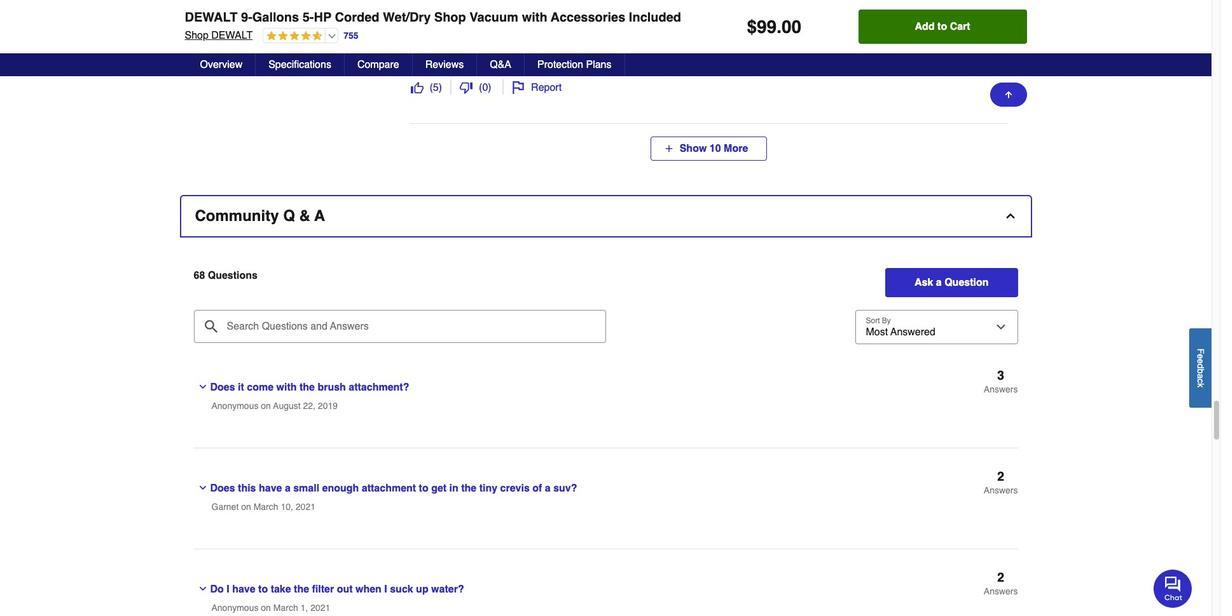 Task type: describe. For each thing, give the bounding box(es) containing it.
included
[[629, 10, 681, 25]]

ask
[[915, 277, 933, 289]]

compare
[[357, 59, 399, 71]]

a inside f e e d b a c k button
[[1196, 374, 1206, 379]]

$ 99 . 00
[[747, 17, 801, 37]]

shop dewalt
[[185, 30, 253, 41]]

22,
[[303, 402, 315, 412]]

chevron down image for 3
[[197, 382, 208, 393]]

chevron down image for 2
[[197, 484, 208, 494]]

vacuum
[[470, 10, 518, 25]]

cart
[[950, 21, 970, 32]]

report
[[531, 82, 562, 94]]

99
[[757, 17, 777, 37]]

reviews
[[425, 59, 464, 71]]

overview
[[200, 59, 242, 71]]

do i have to take the filter out when i suck up water?
[[210, 585, 464, 596]]

2 answers element for do i have to take the filter out when i suck up water?
[[984, 571, 1018, 598]]

plus image inside read more button
[[411, 49, 421, 59]]

on for with
[[261, 402, 271, 412]]

come
[[247, 382, 274, 394]]

does for 3
[[210, 382, 235, 394]]

garnet on march 10, 2021
[[211, 503, 315, 513]]

( 5 )
[[430, 82, 442, 94]]

flag image
[[512, 82, 525, 94]]

get
[[431, 484, 447, 495]]

read more button
[[410, 43, 478, 64]]

reviews button
[[413, 53, 477, 76]]

3 answers
[[984, 369, 1018, 395]]

f
[[1196, 349, 1206, 354]]

community
[[195, 208, 279, 225]]

ask a question button
[[885, 269, 1018, 298]]

protection plans button
[[525, 53, 625, 76]]

1 e from the top
[[1196, 354, 1206, 359]]

&
[[299, 208, 310, 225]]

do
[[210, 585, 224, 596]]

$
[[747, 17, 757, 37]]

out
[[337, 585, 353, 596]]

does this have a small enough attachment to get in the tiny crevis of a suv? button
[[194, 471, 853, 498]]

show
[[680, 143, 707, 155]]

small
[[293, 484, 319, 495]]

specifications
[[269, 59, 331, 71]]

9-
[[241, 10, 252, 25]]

in
[[449, 484, 458, 495]]

1,
[[301, 604, 308, 614]]

0 vertical spatial dewalt
[[185, 10, 238, 25]]

water?
[[431, 585, 464, 596]]

2 e from the top
[[1196, 359, 1206, 364]]

have for to
[[232, 585, 255, 596]]

compare button
[[345, 53, 413, 76]]

of
[[533, 484, 542, 495]]

chat invite button image
[[1154, 570, 1193, 609]]

community q & a
[[195, 208, 325, 225]]

k
[[1196, 383, 1206, 388]]

more inside read more button
[[454, 48, 478, 59]]

Search Questions and Answers text field
[[194, 311, 606, 344]]

accessories
[[551, 10, 625, 25]]

2019
[[318, 402, 338, 412]]

2 horizontal spatial to
[[938, 21, 947, 32]]

1 horizontal spatial shop
[[434, 10, 466, 25]]

a right of
[[545, 484, 551, 495]]

2 vertical spatial to
[[258, 585, 268, 596]]

report button
[[511, 80, 562, 96]]

chevron down image
[[197, 585, 208, 595]]

arrow up image
[[1003, 90, 1014, 100]]

have for a
[[259, 484, 282, 495]]

0 vertical spatial with
[[522, 10, 547, 25]]

2 answers for does this have a small enough attachment to get in the tiny crevis of a suv?
[[984, 470, 1018, 496]]

2 for does this have a small enough attachment to get in the tiny crevis of a suv?
[[997, 470, 1004, 485]]

68
[[194, 270, 205, 282]]

c
[[1196, 379, 1206, 383]]

dewalt 9-gallons 5-hp corded wet/dry shop vacuum with accessories included
[[185, 10, 681, 25]]

community q & a button
[[181, 197, 1031, 237]]

anonymous for 3
[[211, 402, 259, 412]]

crevis
[[500, 484, 530, 495]]

this
[[238, 484, 256, 495]]

2 answers for do i have to take the filter out when i suck up water?
[[984, 571, 1018, 597]]

protection
[[537, 59, 583, 71]]

up
[[416, 585, 428, 596]]

1 horizontal spatial more
[[724, 143, 748, 155]]

read more
[[426, 48, 478, 59]]

august
[[273, 402, 301, 412]]

0 vertical spatial the
[[300, 382, 315, 394]]

1 vertical spatial dewalt
[[211, 30, 253, 41]]



Task type: locate. For each thing, give the bounding box(es) containing it.
add to cart button
[[858, 10, 1027, 44]]

a inside the 68 questions ask a question
[[936, 277, 942, 289]]

a up 10,
[[285, 484, 291, 495]]

thumb up image
[[411, 82, 423, 94]]

does left it
[[210, 382, 235, 394]]

thumb down image
[[460, 82, 473, 94]]

2021
[[296, 503, 315, 513], [310, 604, 330, 614]]

more
[[454, 48, 478, 59], [724, 143, 748, 155]]

1 vertical spatial more
[[724, 143, 748, 155]]

protection plans
[[537, 59, 612, 71]]

question
[[945, 277, 989, 289]]

have up garnet on march 10, 2021
[[259, 484, 282, 495]]

1 vertical spatial shop
[[185, 30, 209, 41]]

i left "suck"
[[384, 585, 387, 596]]

0 vertical spatial anonymous
[[211, 402, 259, 412]]

march left 10,
[[254, 503, 278, 513]]

0 vertical spatial does
[[210, 382, 235, 394]]

1 does from the top
[[210, 382, 235, 394]]

anonymous down it
[[211, 402, 259, 412]]

2 vertical spatial answers
[[984, 587, 1018, 597]]

0 vertical spatial have
[[259, 484, 282, 495]]

with up august
[[276, 382, 297, 394]]

0
[[482, 82, 488, 94]]

1 vertical spatial 2 answers element
[[984, 571, 1018, 598]]

1 vertical spatial plus image
[[664, 144, 674, 154]]

dewalt up shop dewalt
[[185, 10, 238, 25]]

1 vertical spatial to
[[419, 484, 428, 495]]

0 vertical spatial shop
[[434, 10, 466, 25]]

chevron down image inside does it come with the brush attachment? button
[[197, 382, 208, 393]]

does this have a small enough attachment to get in the tiny crevis of a suv?
[[210, 484, 577, 495]]

2 vertical spatial the
[[294, 585, 309, 596]]

overview button
[[187, 53, 256, 76]]

) for ( 5 )
[[439, 82, 442, 94]]

anonymous for 2
[[211, 604, 259, 614]]

2
[[997, 470, 1004, 485], [997, 571, 1004, 586]]

68 questions ask a question
[[194, 270, 989, 289]]

3 answers from the top
[[984, 587, 1018, 597]]

the right in
[[461, 484, 477, 495]]

does it come with the brush attachment?
[[210, 382, 409, 394]]

0 vertical spatial to
[[938, 21, 947, 32]]

garnet
[[211, 503, 239, 513]]

to
[[938, 21, 947, 32], [419, 484, 428, 495], [258, 585, 268, 596]]

on down this
[[241, 503, 251, 513]]

a
[[314, 208, 325, 225]]

plans
[[586, 59, 612, 71]]

suck
[[390, 585, 413, 596]]

answers for water?
[[984, 587, 1018, 597]]

0 horizontal spatial plus image
[[411, 49, 421, 59]]

0 horizontal spatial (
[[430, 82, 433, 94]]

2 answers
[[984, 470, 1018, 496], [984, 571, 1018, 597]]

the up 22, in the left bottom of the page
[[300, 382, 315, 394]]

q&a button
[[477, 53, 525, 76]]

plus image left read at the top left
[[411, 49, 421, 59]]

1 horizontal spatial plus image
[[664, 144, 674, 154]]

2 2 from the top
[[997, 571, 1004, 586]]

with inside button
[[276, 382, 297, 394]]

q
[[283, 208, 295, 225]]

add
[[915, 21, 935, 32]]

1 horizontal spatial )
[[488, 82, 491, 94]]

anonymous on march 1, 2021
[[211, 604, 330, 614]]

2021 down small
[[296, 503, 315, 513]]

dewalt down 9-
[[211, 30, 253, 41]]

0 vertical spatial 2 answers
[[984, 470, 1018, 496]]

march
[[254, 503, 278, 513], [273, 604, 298, 614]]

march for to
[[273, 604, 298, 614]]

2021 right 1, at the left bottom of page
[[310, 604, 330, 614]]

2 vertical spatial on
[[261, 604, 271, 614]]

1 vertical spatial anonymous
[[211, 604, 259, 614]]

does it come with the brush attachment? button
[[194, 370, 853, 396]]

on down come
[[261, 402, 271, 412]]

wet/dry
[[383, 10, 431, 25]]

4.6 stars image
[[263, 31, 323, 43]]

3 answers element
[[984, 369, 1018, 396]]

dewalt
[[185, 10, 238, 25], [211, 30, 253, 41]]

take
[[271, 585, 291, 596]]

does
[[210, 382, 235, 394], [210, 484, 235, 495]]

0 horizontal spatial to
[[258, 585, 268, 596]]

2 2 answers from the top
[[984, 571, 1018, 597]]

on
[[261, 402, 271, 412], [241, 503, 251, 513], [261, 604, 271, 614]]

2 anonymous from the top
[[211, 604, 259, 614]]

1 2 answers element from the top
[[984, 470, 1018, 497]]

1 vertical spatial does
[[210, 484, 235, 495]]

does for 2
[[210, 484, 235, 495]]

) down reviews
[[439, 82, 442, 94]]

e up the d at the right of page
[[1196, 354, 1206, 359]]

plus image
[[411, 49, 421, 59], [664, 144, 674, 154]]

2 does from the top
[[210, 484, 235, 495]]

1 vertical spatial 2 answers
[[984, 571, 1018, 597]]

anonymous down do
[[211, 604, 259, 614]]

2 answers element for does this have a small enough attachment to get in the tiny crevis of a suv?
[[984, 470, 1018, 497]]

add to cart
[[915, 21, 970, 32]]

1 ( from the left
[[430, 82, 433, 94]]

2 i from the left
[[384, 585, 387, 596]]

on for to
[[261, 604, 271, 614]]

1 anonymous from the top
[[211, 402, 259, 412]]

3
[[997, 369, 1004, 384]]

0 vertical spatial more
[[454, 48, 478, 59]]

.
[[777, 17, 782, 37]]

a
[[936, 277, 942, 289], [1196, 374, 1206, 379], [285, 484, 291, 495], [545, 484, 551, 495]]

q&a
[[490, 59, 511, 71]]

suv?
[[553, 484, 577, 495]]

0 vertical spatial march
[[254, 503, 278, 513]]

2021 for enough
[[296, 503, 315, 513]]

to right add
[[938, 21, 947, 32]]

( right thumb up icon
[[430, 82, 433, 94]]

1 ) from the left
[[439, 82, 442, 94]]

2 ( from the left
[[479, 82, 482, 94]]

specifications button
[[256, 53, 345, 76]]

attachment
[[362, 484, 416, 495]]

corded
[[335, 10, 379, 25]]

to left take
[[258, 585, 268, 596]]

have
[[259, 484, 282, 495], [232, 585, 255, 596]]

show 10 more
[[674, 143, 754, 155]]

1 horizontal spatial i
[[384, 585, 387, 596]]

2 for do i have to take the filter out when i suck up water?
[[997, 571, 1004, 586]]

brush
[[318, 382, 346, 394]]

more right read at the top left
[[454, 48, 478, 59]]

does up garnet at the bottom
[[210, 484, 235, 495]]

2 answers from the top
[[984, 486, 1018, 496]]

1 vertical spatial answers
[[984, 486, 1018, 496]]

) for ( 0 )
[[488, 82, 491, 94]]

1 vertical spatial have
[[232, 585, 255, 596]]

march left 1, at the left bottom of page
[[273, 604, 298, 614]]

1 vertical spatial 2
[[997, 571, 1004, 586]]

have right do
[[232, 585, 255, 596]]

f e e d b a c k
[[1196, 349, 1206, 388]]

( 0 )
[[479, 82, 491, 94]]

1 vertical spatial march
[[273, 604, 298, 614]]

0 vertical spatial 2021
[[296, 503, 315, 513]]

0 vertical spatial 2
[[997, 470, 1004, 485]]

0 vertical spatial answers
[[984, 385, 1018, 395]]

hp
[[314, 10, 331, 25]]

10
[[710, 143, 721, 155]]

2 chevron down image from the top
[[197, 484, 208, 494]]

0 vertical spatial plus image
[[411, 49, 421, 59]]

f e e d b a c k button
[[1189, 329, 1212, 408]]

( for 0
[[479, 82, 482, 94]]

0 horizontal spatial more
[[454, 48, 478, 59]]

on down take
[[261, 604, 271, 614]]

) right thumb down icon
[[488, 82, 491, 94]]

1 horizontal spatial to
[[419, 484, 428, 495]]

chevron down image left it
[[197, 382, 208, 393]]

with right vacuum
[[522, 10, 547, 25]]

i right do
[[227, 585, 229, 596]]

shop up read more
[[434, 10, 466, 25]]

a right 'ask'
[[936, 277, 942, 289]]

d
[[1196, 364, 1206, 369]]

2021 for the
[[310, 604, 330, 614]]

tiny
[[479, 484, 497, 495]]

e up b
[[1196, 359, 1206, 364]]

b
[[1196, 369, 1206, 374]]

1 vertical spatial chevron down image
[[197, 484, 208, 494]]

1 chevron down image from the top
[[197, 382, 208, 393]]

2 ) from the left
[[488, 82, 491, 94]]

when
[[356, 585, 382, 596]]

a up k
[[1196, 374, 1206, 379]]

( for 5
[[430, 82, 433, 94]]

chevron up image
[[1004, 210, 1017, 223]]

gallons
[[252, 10, 299, 25]]

1 horizontal spatial with
[[522, 10, 547, 25]]

do i have to take the filter out when i suck up water? button
[[194, 573, 853, 599]]

1 vertical spatial the
[[461, 484, 477, 495]]

0 horizontal spatial have
[[232, 585, 255, 596]]

chevron down image
[[197, 382, 208, 393], [197, 484, 208, 494]]

attachment?
[[349, 382, 409, 394]]

1 answers from the top
[[984, 385, 1018, 395]]

10,
[[281, 503, 293, 513]]

1 2 answers from the top
[[984, 470, 1018, 496]]

2 2 answers element from the top
[[984, 571, 1018, 598]]

0 horizontal spatial )
[[439, 82, 442, 94]]

5
[[433, 82, 439, 94]]

questions
[[208, 270, 258, 282]]

0 horizontal spatial with
[[276, 382, 297, 394]]

the
[[300, 382, 315, 394], [461, 484, 477, 495], [294, 585, 309, 596]]

shop up overview at top
[[185, 30, 209, 41]]

more right '10'
[[724, 143, 748, 155]]

1 horizontal spatial (
[[479, 82, 482, 94]]

0 vertical spatial 2 answers element
[[984, 470, 1018, 497]]

on for a
[[241, 503, 251, 513]]

5-
[[303, 10, 314, 25]]

)
[[439, 82, 442, 94], [488, 82, 491, 94]]

to left get
[[419, 484, 428, 495]]

(
[[430, 82, 433, 94], [479, 82, 482, 94]]

plus image left show
[[664, 144, 674, 154]]

anonymous on august 22, 2019
[[211, 402, 338, 412]]

1 i from the left
[[227, 585, 229, 596]]

chevron down image inside "does this have a small enough attachment to get in the tiny crevis of a suv?" button
[[197, 484, 208, 494]]

1 horizontal spatial have
[[259, 484, 282, 495]]

the up 1, at the left bottom of page
[[294, 585, 309, 596]]

march for a
[[254, 503, 278, 513]]

answers for crevis
[[984, 486, 1018, 496]]

1 vertical spatial with
[[276, 382, 297, 394]]

0 horizontal spatial i
[[227, 585, 229, 596]]

2 answers element
[[984, 470, 1018, 497], [984, 571, 1018, 598]]

chevron down image left this
[[197, 484, 208, 494]]

0 vertical spatial on
[[261, 402, 271, 412]]

00
[[782, 17, 801, 37]]

read
[[426, 48, 451, 59]]

with
[[522, 10, 547, 25], [276, 382, 297, 394]]

755
[[344, 30, 358, 40]]

1 2 from the top
[[997, 470, 1004, 485]]

filter
[[312, 585, 334, 596]]

0 horizontal spatial shop
[[185, 30, 209, 41]]

1 vertical spatial 2021
[[310, 604, 330, 614]]

enough
[[322, 484, 359, 495]]

it
[[238, 382, 244, 394]]

( right thumb down icon
[[479, 82, 482, 94]]

0 vertical spatial chevron down image
[[197, 382, 208, 393]]

1 vertical spatial on
[[241, 503, 251, 513]]



Task type: vqa. For each thing, say whether or not it's contained in the screenshot.
the Same-Day and Next-Day Pickup heading
no



